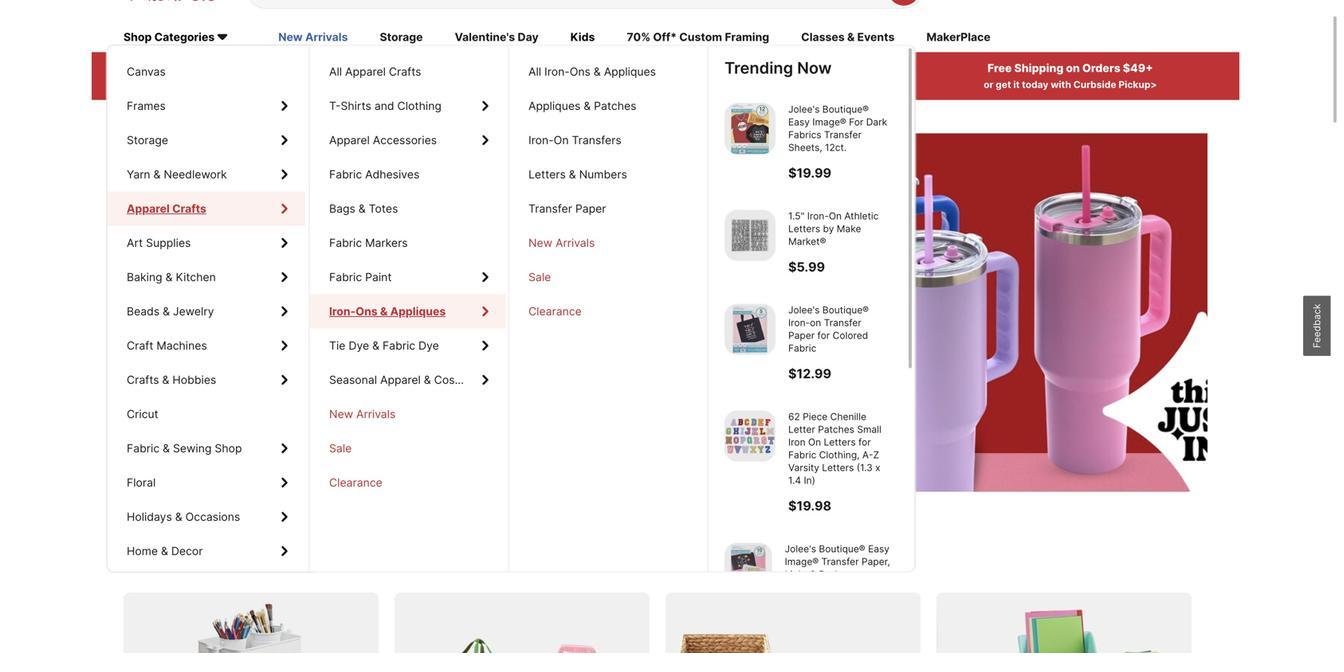 Task type: locate. For each thing, give the bounding box(es) containing it.
1 horizontal spatial on
[[808, 437, 821, 448]]

0 horizontal spatial dye
[[349, 339, 369, 353]]

image®
[[812, 116, 846, 128], [785, 556, 819, 568]]

2 vertical spatial on
[[808, 437, 821, 448]]

dye right tie
[[349, 339, 369, 353]]

on right iron
[[808, 437, 821, 448]]

2 dye from the left
[[419, 339, 439, 353]]

all up apply>
[[329, 65, 342, 79]]

frames
[[127, 99, 166, 113], [127, 99, 166, 113], [127, 99, 166, 113], [127, 99, 166, 113], [127, 99, 166, 113], [127, 99, 166, 113], [127, 99, 166, 113], [127, 99, 166, 113]]

yarn for kids
[[127, 168, 150, 181]]

home & decor for storage
[[127, 545, 203, 558]]

crafts & hobbies for valentine's day
[[127, 373, 216, 387]]

seasonal
[[329, 373, 377, 387]]

1 horizontal spatial new
[[329, 408, 353, 421]]

apparel crafts link for new arrivals
[[108, 192, 305, 226]]

on up by
[[829, 210, 842, 222]]

it
[[1013, 79, 1020, 91]]

paper up $12.99
[[788, 330, 815, 342]]

frames link for classes & events
[[108, 89, 305, 123]]

small
[[857, 424, 882, 436]]

decor
[[171, 545, 203, 558], [171, 545, 203, 558], [171, 545, 203, 558], [171, 545, 203, 558], [171, 545, 203, 558], [171, 545, 203, 558], [171, 545, 203, 558], [171, 545, 203, 558]]

0 vertical spatial sale
[[528, 271, 551, 284]]

new arrivals link down transfer paper
[[509, 226, 705, 260]]

0 vertical spatial patches
[[594, 99, 636, 113]]

iron- up when
[[544, 65, 570, 79]]

jolee's boutique® easy image® transfer paper, light & dark link
[[725, 543, 890, 612]]

transfers
[[572, 134, 621, 147]]

baking & kitchen link for 70% off* custom framing
[[108, 260, 305, 295]]

0 vertical spatial dark
[[866, 116, 887, 128]]

2 vertical spatial new arrivals
[[329, 408, 396, 421]]

craft for shop categories
[[127, 339, 153, 353]]

your inside the earn 9% in rewards when you use your michaels™ credit card.³ details & apply>
[[605, 79, 626, 91]]

art supplies link
[[108, 226, 305, 260], [108, 226, 305, 260], [108, 226, 305, 260], [108, 226, 305, 260], [108, 226, 305, 260], [108, 226, 305, 260], [108, 226, 305, 260], [108, 226, 305, 260]]

hobbies for shop categories
[[173, 373, 216, 387]]

with right today in the top right of the page
[[1051, 79, 1071, 91]]

craft machines link for shop categories
[[108, 329, 305, 363]]

1 vertical spatial on
[[829, 210, 842, 222]]

home
[[127, 545, 158, 558], [127, 545, 158, 558], [127, 545, 158, 558], [127, 545, 158, 558], [127, 545, 158, 558], [127, 545, 158, 558], [127, 545, 158, 558], [127, 545, 158, 558]]

1 horizontal spatial paper
[[788, 330, 815, 342]]

image® up light
[[785, 556, 819, 568]]

with inside 20% off all regular price purchases with code daily23us. exclusions apply>
[[178, 79, 198, 91]]

fabric
[[329, 168, 362, 181], [329, 236, 362, 250], [329, 271, 362, 284], [383, 339, 415, 353], [788, 343, 816, 354], [127, 442, 160, 456], [127, 442, 160, 456], [127, 442, 160, 456], [127, 442, 160, 456], [127, 442, 160, 456], [127, 442, 160, 456], [127, 442, 160, 456], [127, 442, 160, 456], [788, 449, 816, 461]]

crafts & hobbies link for valentine's day
[[108, 363, 305, 397]]

bags & totes
[[329, 202, 398, 216]]

canvas for classes & events
[[127, 65, 166, 79]]

your down under
[[310, 323, 351, 347]]

decor for 70% off* custom framing
[[171, 545, 203, 558]]

cricut for classes & events
[[127, 408, 158, 421]]

new arrivals link
[[278, 29, 348, 47], [509, 226, 705, 260], [310, 397, 506, 432]]

1 horizontal spatial sale link
[[509, 260, 705, 295]]

0 vertical spatial appliques
[[604, 65, 656, 79]]

tumbler
[[376, 219, 520, 267], [356, 323, 428, 347]]

0 horizontal spatial new
[[278, 30, 303, 44]]

get
[[996, 79, 1011, 91]]

0 vertical spatial on
[[554, 134, 569, 147]]

three water hyacinth baskets in white, brown and tan image
[[666, 593, 921, 654]]

1 vertical spatial new
[[528, 236, 552, 250]]

clearance
[[528, 305, 582, 318], [329, 476, 382, 490]]

valentine's
[[455, 30, 515, 44]]

canvas for new arrivals
[[127, 65, 166, 79]]

0 horizontal spatial sale link
[[310, 432, 506, 466]]

easy up paper,
[[868, 544, 890, 555]]

2 vertical spatial arrivals
[[356, 408, 396, 421]]

sale link up 'style.'
[[509, 260, 705, 295]]

sewing for classes & events
[[173, 442, 212, 456]]

earn
[[624, 62, 650, 75]]

arrivals down seasonal
[[356, 408, 396, 421]]

all right 'off'
[[221, 62, 236, 75]]

earn 9% in rewards when you use your michaels™ credit card.³ details & apply>
[[538, 62, 819, 91]]

your down the bags
[[285, 219, 367, 267]]

1 horizontal spatial appliques
[[528, 99, 581, 113]]

day
[[518, 30, 539, 44]]

patches down the use on the left of the page
[[594, 99, 636, 113]]

apparel crafts link for storage
[[108, 192, 305, 226]]

item undefined image
[[725, 103, 776, 154], [725, 210, 776, 261], [725, 304, 776, 355], [725, 411, 776, 462], [725, 543, 772, 594]]

holidays & occasions
[[127, 511, 240, 524], [127, 511, 240, 524], [127, 511, 240, 524], [127, 511, 240, 524], [127, 511, 240, 524], [127, 511, 240, 524], [127, 511, 240, 524], [127, 511, 240, 524]]

2 horizontal spatial new
[[528, 236, 552, 250]]

apply>
[[337, 79, 369, 91]]

item undefined image left jolee's boutique® iron-on transfer paper for colored fabric
[[725, 304, 776, 355]]

holidays & occasions for shop categories
[[127, 511, 240, 524]]

new arrivals down seasonal
[[329, 408, 396, 421]]

transfer up here
[[528, 202, 572, 216]]

canvas link for valentine's day
[[108, 55, 305, 89]]

kitchen for classes & events
[[176, 271, 216, 284]]

beads & jewelry
[[127, 305, 214, 318], [127, 305, 214, 318], [127, 305, 214, 318], [127, 305, 214, 318], [127, 305, 214, 318], [127, 305, 214, 318], [127, 305, 214, 318], [127, 305, 214, 318]]

all up when
[[528, 65, 541, 79]]

2 with from the left
[[1051, 79, 1071, 91]]

for inside get your tumbler here ... for under $20!
[[209, 263, 261, 312]]

1 item undefined image from the top
[[725, 103, 776, 154]]

canvas for shop categories
[[127, 65, 166, 79]]

70% off* custom framing link
[[627, 29, 769, 47]]

1.5"
[[788, 210, 805, 222]]

by
[[823, 223, 834, 235]]

fabric & sewing shop for kids
[[127, 442, 242, 456]]

floral link for 70% off* custom framing
[[108, 466, 305, 500]]

1 vertical spatial paper
[[788, 330, 815, 342]]

holidays
[[127, 511, 172, 524], [127, 511, 172, 524], [127, 511, 172, 524], [127, 511, 172, 524], [127, 511, 172, 524], [127, 511, 172, 524], [127, 511, 172, 524], [127, 511, 172, 524]]

beads for kids
[[127, 305, 160, 318]]

cricut link for shop categories
[[108, 397, 305, 432]]

with
[[178, 79, 198, 91], [1051, 79, 1071, 91]]

on right save
[[174, 548, 197, 571]]

1 vertical spatial sale link
[[310, 432, 506, 466]]

apparel crafts link for classes & events
[[108, 192, 305, 226]]

holidays for kids
[[127, 511, 172, 524]]

new arrivals link down seasonal apparel & costumes
[[310, 397, 506, 432]]

sale down seasonal
[[329, 442, 352, 456]]

tie dye & fabric dye link
[[310, 329, 506, 363]]

0 horizontal spatial dark
[[819, 569, 840, 581]]

holidays for 70% off* custom framing
[[127, 511, 172, 524]]

sale down here
[[528, 271, 551, 284]]

shop inside 'link'
[[124, 30, 152, 44]]

jolee's
[[788, 104, 820, 115], [788, 304, 820, 316], [785, 544, 816, 555]]

1 horizontal spatial with
[[1051, 79, 1071, 91]]

0 vertical spatial jolee's
[[788, 104, 820, 115]]

item undefined image left 1.5"
[[725, 210, 776, 261]]

kids link
[[570, 29, 595, 47]]

transfer inside jolee's boutique® easy image® transfer paper, light & dark
[[821, 556, 859, 568]]

1 vertical spatial sale
[[329, 442, 352, 456]]

beads & jewelry for kids
[[127, 305, 214, 318]]

1 vertical spatial ons
[[356, 305, 378, 318]]

on left transfers
[[554, 134, 569, 147]]

yarn & needlework link for classes & events
[[108, 157, 305, 192]]

blue, pink, and purple tumblers on red background image
[[177, 134, 1262, 492]]

adhesives
[[365, 168, 420, 181]]

new down transfer paper
[[528, 236, 552, 250]]

62
[[788, 411, 800, 423]]

jewelry for kids
[[173, 305, 214, 318]]

craft machines link for valentine's day
[[108, 329, 305, 363]]

canvas for storage
[[127, 65, 166, 79]]

jolee's inside jolee's boutique® easy image® for dark fabrics transfer sheets, 12ct.
[[788, 104, 820, 115]]

0 horizontal spatial all
[[221, 62, 236, 75]]

1 vertical spatial tumbler
[[356, 323, 428, 347]]

appliques
[[604, 65, 656, 79], [528, 99, 581, 113], [390, 305, 446, 318]]

patches down chenille
[[818, 424, 854, 436]]

new down seasonal
[[329, 408, 353, 421]]

jolee's inside jolee's boutique® iron-on transfer paper for colored fabric
[[788, 304, 820, 316]]

0 vertical spatial image®
[[812, 116, 846, 128]]

1 vertical spatial image®
[[785, 556, 819, 568]]

0 horizontal spatial clearance
[[329, 476, 382, 490]]

0 horizontal spatial patches
[[594, 99, 636, 113]]

trending
[[725, 58, 793, 78]]

1 horizontal spatial dye
[[419, 339, 439, 353]]

baking & kitchen link
[[108, 260, 305, 295], [108, 260, 305, 295], [108, 260, 305, 295], [108, 260, 305, 295], [108, 260, 305, 295], [108, 260, 305, 295], [108, 260, 305, 295], [108, 260, 305, 295]]

customize
[[209, 323, 305, 347]]

easy inside jolee's boutique® easy image® transfer paper, light & dark
[[868, 544, 890, 555]]

card.³
[[710, 79, 739, 91]]

iron- up by
[[807, 210, 829, 222]]

0 vertical spatial tumbler
[[376, 219, 520, 267]]

easy inside jolee's boutique® easy image® for dark fabrics transfer sheets, 12ct.
[[788, 116, 810, 128]]

fabric & sewing shop for valentine's day
[[127, 442, 242, 456]]

letters
[[528, 168, 566, 181], [788, 223, 820, 235], [824, 437, 856, 448], [822, 462, 854, 474]]

0 vertical spatial clearance link
[[509, 295, 705, 329]]

ons up you
[[570, 65, 591, 79]]

baking
[[127, 271, 162, 284], [127, 271, 162, 284], [127, 271, 162, 284], [127, 271, 162, 284], [127, 271, 162, 284], [127, 271, 162, 284], [127, 271, 162, 284], [127, 271, 162, 284]]

home & decor link for classes & events
[[108, 534, 305, 569]]

baking & kitchen link for valentine's day
[[108, 260, 305, 295]]

apparel accessories link
[[310, 123, 506, 157]]

you
[[566, 79, 583, 91]]

beads & jewelry link for new arrivals
[[108, 295, 305, 329]]

new arrivals down transfer paper
[[528, 236, 595, 250]]

classes
[[801, 30, 845, 44]]

makerplace link
[[927, 29, 991, 47]]

baking & kitchen for new arrivals
[[127, 271, 216, 284]]

patches
[[594, 99, 636, 113], [818, 424, 854, 436]]

crafts & hobbies for shop categories
[[127, 373, 216, 387]]

your right the use on the left of the page
[[605, 79, 626, 91]]

craft machines link for storage
[[108, 329, 305, 363]]

floral for shop categories
[[127, 476, 156, 490]]

floral for storage
[[127, 476, 156, 490]]

1 horizontal spatial all
[[329, 65, 342, 79]]

1 horizontal spatial sale
[[528, 271, 551, 284]]

1 with from the left
[[178, 79, 198, 91]]

4 item undefined image from the top
[[725, 411, 776, 462]]

fabric & sewing shop
[[127, 442, 242, 456], [127, 442, 242, 456], [127, 442, 242, 456], [127, 442, 242, 456], [127, 442, 242, 456], [127, 442, 242, 456], [127, 442, 242, 456], [127, 442, 242, 456]]

jolee's down $5.99
[[788, 304, 820, 316]]

jolee's inside jolee's boutique® easy image® transfer paper, light & dark
[[785, 544, 816, 555]]

all iron-ons & appliques link
[[509, 55, 705, 89]]

clearance link down ...
[[509, 295, 705, 329]]

arrivals down transfer paper
[[556, 236, 595, 250]]

1 horizontal spatial easy
[[868, 544, 890, 555]]

crafts & hobbies link for 70% off* custom framing
[[108, 363, 305, 397]]

arrivals up purchases
[[305, 30, 348, 44]]

transfer inside jolee's boutique® easy image® for dark fabrics transfer sheets, 12ct.
[[824, 129, 862, 141]]

1 vertical spatial dark
[[819, 569, 840, 581]]

boutique® up paper,
[[819, 544, 865, 555]]

machines for kids
[[157, 339, 207, 353]]

yarn for 70% off* custom framing
[[127, 168, 150, 181]]

off*
[[653, 30, 677, 44]]

0 vertical spatial ons
[[570, 65, 591, 79]]

appliques & patches
[[528, 99, 636, 113]]

on inside iron-on transfers link
[[554, 134, 569, 147]]

apparel crafts link
[[108, 192, 305, 226], [108, 192, 305, 226], [108, 192, 305, 226], [108, 192, 305, 226], [108, 192, 305, 226], [108, 192, 305, 226], [108, 192, 305, 226], [108, 192, 305, 226]]

dye up seasonal apparel & costumes
[[419, 339, 439, 353]]

shop categories link
[[124, 29, 246, 47]]

on up $12.99
[[810, 317, 821, 329]]

boutique®
[[822, 104, 869, 115], [822, 304, 869, 316], [819, 544, 865, 555]]

jolee's down the apply>
[[788, 104, 820, 115]]

1 vertical spatial clearance
[[329, 476, 382, 490]]

1 vertical spatial arrivals
[[556, 236, 595, 250]]

shop
[[124, 30, 152, 44], [228, 379, 255, 394], [215, 442, 242, 456], [215, 442, 242, 456], [215, 442, 242, 456], [215, 442, 242, 456], [215, 442, 242, 456], [215, 442, 242, 456], [215, 442, 242, 456], [215, 442, 242, 456]]

2 horizontal spatial arrivals
[[556, 236, 595, 250]]

your inside get your tumbler here ... for under $20!
[[285, 219, 367, 267]]

1 vertical spatial patches
[[818, 424, 854, 436]]

1 horizontal spatial on
[[810, 317, 821, 329]]

apparel for apparel crafts "link" related to valentine's day
[[127, 202, 167, 216]]

1 vertical spatial jolee's
[[788, 304, 820, 316]]

home & decor for valentine's day
[[127, 545, 203, 558]]

decor for storage
[[171, 545, 203, 558]]

craft for classes & events
[[127, 339, 153, 353]]

0 horizontal spatial sale
[[329, 442, 352, 456]]

0 vertical spatial boutique®
[[822, 104, 869, 115]]

appliques up customize your tumbler to match your style. on the left
[[390, 305, 446, 318]]

ons down fabric paint
[[356, 305, 378, 318]]

yarn & needlework link for storage
[[108, 157, 305, 192]]

boutique® inside jolee's boutique® iron-on transfer paper for colored fabric
[[822, 304, 869, 316]]

20% off all regular price purchases with code daily23us. exclusions apply>
[[174, 62, 373, 91]]

0 horizontal spatial on
[[174, 548, 197, 571]]

on up curbside at the right top of the page
[[1066, 62, 1080, 75]]

baking for new arrivals
[[127, 271, 162, 284]]

2 horizontal spatial appliques
[[604, 65, 656, 79]]

needlework for shop categories
[[164, 168, 227, 181]]

3 item undefined image from the top
[[725, 304, 776, 355]]

1 vertical spatial clearance link
[[310, 466, 506, 500]]

art supplies for classes & events
[[127, 236, 191, 250]]

on inside free shipping on orders $49+ or get it today with curbside pickup>
[[1066, 62, 1080, 75]]

boutique® inside jolee's boutique® easy image® for dark fabrics transfer sheets, 12ct.
[[822, 104, 869, 115]]

1 horizontal spatial dark
[[866, 116, 887, 128]]

fabric inside jolee's boutique® iron-on transfer paper for colored fabric
[[788, 343, 816, 354]]

art supplies for valentine's day
[[127, 236, 191, 250]]

transfer up the colored
[[824, 317, 861, 329]]

iron- up letters & numbers
[[528, 134, 554, 147]]

letters up "market®"
[[788, 223, 820, 235]]

image® inside jolee's boutique® easy image® for dark fabrics transfer sheets, 12ct.
[[812, 116, 846, 128]]

for inside 62 piece chenille letter patches small iron on letters for fabric clothing, a-z varsity letters (1.3 x 1.4 in)
[[859, 437, 871, 448]]

1 vertical spatial easy
[[868, 544, 890, 555]]

boutique® up the colored
[[822, 304, 869, 316]]

1 vertical spatial new arrivals
[[528, 236, 595, 250]]

0 vertical spatial arrivals
[[305, 30, 348, 44]]

new arrivals up price
[[278, 30, 348, 44]]

0 vertical spatial paper
[[575, 202, 606, 216]]

beads & jewelry link
[[108, 295, 305, 329], [108, 295, 305, 329], [108, 295, 305, 329], [108, 295, 305, 329], [108, 295, 305, 329], [108, 295, 305, 329], [108, 295, 305, 329], [108, 295, 305, 329]]

5 item undefined image from the top
[[725, 543, 772, 594]]

dark right light
[[819, 569, 840, 581]]

0 vertical spatial on
[[1066, 62, 1080, 75]]

new up price
[[278, 30, 303, 44]]

0 vertical spatial new arrivals
[[278, 30, 348, 44]]

$20!
[[386, 263, 467, 312]]

home & decor for new arrivals
[[127, 545, 203, 558]]

details
[[742, 79, 774, 91]]

holidays for storage
[[127, 511, 172, 524]]

sheets,
[[788, 142, 822, 153]]

frames link
[[108, 89, 305, 123], [108, 89, 305, 123], [108, 89, 305, 123], [108, 89, 305, 123], [108, 89, 305, 123], [108, 89, 305, 123], [108, 89, 305, 123], [108, 89, 305, 123]]

your left 'style.'
[[517, 323, 558, 347]]

for up a-
[[859, 437, 871, 448]]

image® up 12ct.
[[812, 116, 846, 128]]

with down 20%
[[178, 79, 198, 91]]

frames link for shop categories
[[108, 89, 305, 123]]

ons
[[570, 65, 591, 79], [356, 305, 378, 318]]

baking for kids
[[127, 271, 162, 284]]

paper down numbers
[[575, 202, 606, 216]]

for left the colored
[[817, 330, 830, 342]]

sale link
[[509, 260, 705, 295], [310, 432, 506, 466]]

baking & kitchen link for storage
[[108, 260, 305, 295]]

storage link for kids
[[108, 123, 305, 157]]

1 horizontal spatial clearance
[[528, 305, 582, 318]]

craft machines for classes & events
[[127, 339, 207, 353]]

0 horizontal spatial appliques
[[390, 305, 446, 318]]

cricut link
[[108, 397, 305, 432], [108, 397, 305, 432], [108, 397, 305, 432], [108, 397, 305, 432], [108, 397, 305, 432], [108, 397, 305, 432], [108, 397, 305, 432], [108, 397, 305, 432]]

crafts & hobbies link for kids
[[108, 363, 305, 397]]

iron-on transfers
[[528, 134, 621, 147]]

cricut
[[127, 408, 158, 421], [127, 408, 158, 421], [127, 408, 158, 421], [127, 408, 158, 421], [127, 408, 158, 421], [127, 408, 158, 421], [127, 408, 158, 421], [127, 408, 158, 421]]

item undefined image down details
[[725, 103, 776, 154]]

storage
[[282, 548, 354, 571]]

letters up transfer paper
[[528, 168, 566, 181]]

craft machines link for new arrivals
[[108, 329, 305, 363]]

holidays & occasions link for valentine's day
[[108, 500, 305, 534]]

storage for shop categories
[[127, 134, 168, 147]]

1 vertical spatial boutique®
[[822, 304, 869, 316]]

2 vertical spatial jolee's
[[785, 544, 816, 555]]

easy up fabrics
[[788, 116, 810, 128]]

tumbler inside get your tumbler here ... for under $20!
[[376, 219, 520, 267]]

arrivals
[[305, 30, 348, 44], [556, 236, 595, 250], [356, 408, 396, 421]]

machines
[[157, 339, 207, 353], [157, 339, 207, 353], [157, 339, 207, 353], [157, 339, 207, 353], [157, 339, 207, 353], [157, 339, 207, 353], [157, 339, 207, 353], [157, 339, 207, 353]]

fabric markers link
[[310, 226, 506, 260]]

home for valentine's day
[[127, 545, 158, 558]]

item undefined image left iron
[[725, 411, 776, 462]]

0 horizontal spatial ons
[[356, 305, 378, 318]]

2 vertical spatial new
[[329, 408, 353, 421]]

0 horizontal spatial easy
[[788, 116, 810, 128]]

baking for classes & events
[[127, 271, 162, 284]]

iron-ons & appliques
[[329, 305, 446, 318]]

valentine's day link
[[455, 29, 539, 47]]

beads & jewelry for valentine's day
[[127, 305, 214, 318]]

t-
[[329, 99, 341, 113]]

a-
[[862, 449, 873, 461]]

storage link for valentine's day
[[108, 123, 305, 157]]

2 vertical spatial boutique®
[[819, 544, 865, 555]]

iron- inside jolee's boutique® iron-on transfer paper for colored fabric
[[788, 317, 810, 329]]

2 horizontal spatial all
[[528, 65, 541, 79]]

hobbies for kids
[[173, 373, 216, 387]]

floral link for shop categories
[[108, 466, 305, 500]]

appliques up michaels™
[[604, 65, 656, 79]]

dark inside jolee's boutique® easy image® transfer paper, light & dark
[[819, 569, 840, 581]]

2 horizontal spatial on
[[829, 210, 842, 222]]

shop tumblers button
[[209, 367, 326, 406]]

jolee's up light
[[785, 544, 816, 555]]

art for shop categories
[[127, 236, 143, 250]]

jolee's for $12.99
[[788, 304, 820, 316]]

holidays & occasions for valentine's day
[[127, 511, 240, 524]]

crafts & hobbies
[[127, 373, 216, 387], [127, 373, 216, 387], [127, 373, 216, 387], [127, 373, 216, 387], [127, 373, 216, 387], [127, 373, 216, 387], [127, 373, 216, 387], [127, 373, 216, 387]]

for inside jolee's boutique® iron-on transfer paper for colored fabric
[[817, 330, 830, 342]]

1 horizontal spatial patches
[[818, 424, 854, 436]]

baking & kitchen for 70% off* custom framing
[[127, 271, 216, 284]]

yarn & needlework for storage
[[127, 168, 227, 181]]

letters up clothing,
[[824, 437, 856, 448]]

0 horizontal spatial on
[[554, 134, 569, 147]]

beads & jewelry link for kids
[[108, 295, 305, 329]]

1 vertical spatial new arrivals link
[[509, 226, 705, 260]]

t-shirts and clothing link
[[310, 89, 506, 123]]

2 item undefined image from the top
[[725, 210, 776, 261]]

decor for valentine's day
[[171, 545, 203, 558]]

paper
[[575, 202, 606, 216], [788, 330, 815, 342]]

boutique® up for at top
[[822, 104, 869, 115]]

art
[[127, 236, 143, 250], [127, 236, 143, 250], [127, 236, 143, 250], [127, 236, 143, 250], [127, 236, 143, 250], [127, 236, 143, 250], [127, 236, 143, 250], [127, 236, 143, 250]]

new arrivals link up price
[[278, 29, 348, 47]]

boutique® inside jolee's boutique® easy image® transfer paper, light & dark
[[819, 544, 865, 555]]

cricut link for new arrivals
[[108, 397, 305, 432]]

ons inside "iron-ons & appliques" link
[[356, 305, 378, 318]]

occasions for 70% off* custom framing
[[185, 511, 240, 524]]

1 horizontal spatial clearance link
[[509, 295, 705, 329]]

iron- up $12.99
[[788, 317, 810, 329]]

floral link for classes & events
[[108, 466, 305, 500]]

sale link down seasonal apparel & costumes "link"
[[310, 432, 506, 466]]

image® inside jolee's boutique® easy image® transfer paper, light & dark
[[785, 556, 819, 568]]

for
[[209, 263, 261, 312], [817, 330, 830, 342], [859, 437, 871, 448], [358, 548, 385, 571]]

0 vertical spatial new
[[278, 30, 303, 44]]

appliques down when
[[528, 99, 581, 113]]

on inside 1.5" iron-on athletic letters by make market®
[[829, 210, 842, 222]]

2 horizontal spatial on
[[1066, 62, 1080, 75]]

art for storage
[[127, 236, 143, 250]]

transfer left paper,
[[821, 556, 859, 568]]

paint
[[365, 271, 392, 284]]

shop for new arrivals
[[215, 442, 242, 456]]

all
[[221, 62, 236, 75], [329, 65, 342, 79], [528, 65, 541, 79]]

decor for new arrivals
[[171, 545, 203, 558]]

clearance link up every
[[310, 466, 506, 500]]

home & decor for classes & events
[[127, 545, 203, 558]]

yarn & needlework link for shop categories
[[108, 157, 305, 192]]

dark right for at top
[[866, 116, 887, 128]]

home & decor link for valentine's day
[[108, 534, 305, 569]]

shop inside button
[[228, 379, 255, 394]]

beads for storage
[[127, 305, 160, 318]]

art supplies for new arrivals
[[127, 236, 191, 250]]

1 horizontal spatial ons
[[570, 65, 591, 79]]

transfer up 12ct.
[[824, 129, 862, 141]]

0 horizontal spatial with
[[178, 79, 198, 91]]

1 vertical spatial on
[[810, 317, 821, 329]]

0 vertical spatial easy
[[788, 116, 810, 128]]

for up customize
[[209, 263, 261, 312]]

item undefined image left light
[[725, 543, 772, 594]]



Task type: vqa. For each thing, say whether or not it's contained in the screenshot.
BAKING & KITCHEN corresponding to Shop Categories
yes



Task type: describe. For each thing, give the bounding box(es) containing it.
fabric & sewing shop link for storage
[[108, 432, 305, 466]]

yarn & needlework for valentine's day
[[127, 168, 227, 181]]

when
[[538, 79, 564, 91]]

fabric paint link
[[310, 260, 506, 295]]

apparel for shop categories apparel crafts "link"
[[127, 202, 167, 216]]

all iron-ons & appliques
[[528, 65, 656, 79]]

holidays for shop categories
[[127, 511, 172, 524]]

crafts & hobbies for kids
[[127, 373, 216, 387]]

craft machines for 70% off* custom framing
[[127, 339, 207, 353]]

in
[[672, 62, 682, 75]]

colored
[[833, 330, 868, 342]]

shipping
[[1014, 62, 1064, 75]]

1.4
[[788, 475, 801, 487]]

jewelry for new arrivals
[[173, 305, 214, 318]]

1 dye from the left
[[349, 339, 369, 353]]

storage link for storage
[[108, 123, 305, 157]]

price
[[284, 62, 312, 75]]

beads & jewelry link for shop categories
[[108, 295, 305, 329]]

today
[[1022, 79, 1049, 91]]

machines for storage
[[157, 339, 207, 353]]

letter
[[788, 424, 815, 436]]

2 vertical spatial appliques
[[390, 305, 446, 318]]

supplies for storage
[[146, 236, 191, 250]]

iron- inside 1.5" iron-on athletic letters by make market®
[[807, 210, 829, 222]]

totes
[[369, 202, 398, 216]]

tie
[[329, 339, 346, 353]]

iron- up tie
[[329, 305, 356, 318]]

for
[[849, 116, 864, 128]]

cricut link for classes & events
[[108, 397, 305, 432]]

seasonal apparel & costumes
[[329, 373, 487, 387]]

holidays & occasions for kids
[[127, 511, 240, 524]]

letters & numbers
[[528, 168, 627, 181]]

white rolling cart with art supplies image
[[124, 593, 379, 654]]

seasonal apparel & costumes link
[[310, 363, 506, 397]]

all for all apparel crafts
[[329, 65, 342, 79]]

machines for 70% off* custom framing
[[157, 339, 207, 353]]

floral link for storage
[[108, 466, 305, 500]]

fabric adhesives
[[329, 168, 420, 181]]

storage for classes & events
[[127, 134, 168, 147]]

save on creative storage for every space.
[[124, 548, 509, 571]]

2 vertical spatial new arrivals link
[[310, 397, 506, 432]]

under
[[270, 263, 377, 312]]

cricut for shop categories
[[127, 408, 158, 421]]

9%
[[652, 62, 669, 75]]

$19.98
[[788, 499, 831, 514]]

letters inside 1.5" iron-on athletic letters by make market®
[[788, 223, 820, 235]]

patches inside 62 piece chenille letter patches small iron on letters for fabric clothing, a-z varsity letters (1.3 x 1.4 in)
[[818, 424, 854, 436]]

jolee's boutique® easy image® for dark fabrics transfer sheets, 12ct.
[[788, 104, 887, 153]]

jolee's boutique® easy image® transfer paper, light & dark
[[785, 544, 890, 581]]

transfer paper
[[528, 202, 606, 216]]

get your tumbler here ... for under $20!
[[209, 219, 657, 312]]

colorful plastic storage bins image
[[937, 593, 1192, 654]]

storage link for new arrivals
[[108, 123, 305, 157]]

70% off* custom framing
[[627, 30, 769, 44]]

(1.3
[[857, 462, 873, 474]]

apparel for apparel crafts "link" corresponding to 70% off* custom framing
[[127, 202, 167, 216]]

customize your tumbler to match your style.
[[209, 323, 613, 347]]

occasions for new arrivals
[[185, 511, 240, 524]]

events
[[857, 30, 895, 44]]

1 horizontal spatial arrivals
[[356, 408, 396, 421]]

image® for fabrics
[[812, 116, 846, 128]]

20%
[[174, 62, 199, 75]]

get
[[209, 219, 275, 267]]

new arrivals for top new arrivals link
[[278, 30, 348, 44]]

shirts
[[341, 99, 371, 113]]

t-shirts and clothing
[[329, 99, 442, 113]]

baking for storage
[[127, 271, 162, 284]]

transfer inside jolee's boutique® iron-on transfer paper for colored fabric
[[824, 317, 861, 329]]

cricut for 70% off* custom framing
[[127, 408, 158, 421]]

art supplies for shop categories
[[127, 236, 191, 250]]

trending now
[[725, 58, 832, 78]]

item undefined image inside jolee's boutique® easy image® transfer paper, light & dark link
[[725, 543, 772, 594]]

on inside jolee's boutique® iron-on transfer paper for colored fabric
[[810, 317, 821, 329]]

crafts inside all apparel crafts link
[[389, 65, 421, 79]]

holidays & occasions link for kids
[[108, 500, 305, 534]]

fabric markers
[[329, 236, 408, 250]]

holidays & occasions for classes & events
[[127, 511, 240, 524]]

needlework for valentine's day
[[164, 168, 227, 181]]

fabric inside 62 piece chenille letter patches small iron on letters for fabric clothing, a-z varsity letters (1.3 x 1.4 in)
[[788, 449, 816, 461]]

curbside
[[1074, 79, 1116, 91]]

varsity
[[788, 462, 819, 474]]

new for new arrivals link to the bottom
[[329, 408, 353, 421]]

custom
[[679, 30, 722, 44]]

canvas for kids
[[127, 65, 166, 79]]

markers
[[365, 236, 408, 250]]

classes & events link
[[801, 29, 895, 47]]

fabric adhesives link
[[310, 157, 506, 192]]

62 piece chenille letter patches small iron on letters for fabric clothing, a-z varsity letters (1.3 x 1.4 in)
[[788, 411, 882, 487]]

on inside 62 piece chenille letter patches small iron on letters for fabric clothing, a-z varsity letters (1.3 x 1.4 in)
[[808, 437, 821, 448]]

baking for 70% off* custom framing
[[127, 271, 162, 284]]

apparel for apparel crafts "link" for classes & events
[[127, 202, 167, 216]]

beads & jewelry link for 70% off* custom framing
[[108, 295, 305, 329]]

creative
[[202, 548, 278, 571]]

paper,
[[862, 556, 890, 568]]

0 vertical spatial new arrivals link
[[278, 29, 348, 47]]

appliques & patches link
[[509, 89, 705, 123]]

home & decor link for storage
[[108, 534, 305, 569]]

beads for 70% off* custom framing
[[127, 305, 160, 318]]

shop for valentine's day
[[215, 442, 242, 456]]

apparel accessories
[[329, 134, 437, 147]]

boutique® for $12.99
[[822, 304, 869, 316]]

craft for new arrivals
[[127, 339, 153, 353]]

code
[[201, 79, 224, 91]]

x
[[875, 462, 881, 474]]

yarn & needlework for shop categories
[[127, 168, 227, 181]]

table of valentines day decor image
[[0, 134, 177, 492]]

craft machines for new arrivals
[[127, 339, 207, 353]]

home & decor link for kids
[[108, 534, 305, 569]]

0 horizontal spatial clearance link
[[310, 466, 506, 500]]

$19.99
[[788, 165, 831, 181]]

craft for valentine's day
[[127, 339, 153, 353]]

accessories
[[373, 134, 437, 147]]

every
[[389, 548, 442, 571]]

canvas for 70% off* custom framing
[[127, 65, 166, 79]]

tie dye & fabric dye
[[329, 339, 439, 353]]

here
[[529, 219, 610, 267]]

beads & jewelry link for valentine's day
[[108, 295, 305, 329]]

fabric paint
[[329, 271, 392, 284]]

exclusions
[[284, 79, 335, 91]]

yarn & needlework link for kids
[[108, 157, 305, 192]]

ons inside the all iron-ons & appliques link
[[570, 65, 591, 79]]

apparel inside "link"
[[380, 373, 421, 387]]

& inside the earn 9% in rewards when you use your michaels™ credit card.³ details & apply>
[[776, 79, 783, 91]]

0 vertical spatial sale link
[[509, 260, 705, 295]]

& inside jolee's boutique® easy image® transfer paper, light & dark
[[810, 569, 816, 581]]

regular
[[239, 62, 281, 75]]

dark inside jolee's boutique® easy image® for dark fabrics transfer sheets, 12ct.
[[866, 116, 887, 128]]

orders
[[1082, 62, 1121, 75]]

yarn & needlework for kids
[[127, 168, 227, 181]]

make
[[837, 223, 861, 235]]

holiday storage containers image
[[395, 593, 650, 654]]

tumblers
[[258, 379, 307, 394]]

all apparel crafts link
[[310, 55, 506, 89]]

now
[[797, 58, 832, 78]]

holidays & occasions link for 70% off* custom framing
[[108, 500, 305, 534]]

supplies for new arrivals
[[146, 236, 191, 250]]

cricut for storage
[[127, 408, 158, 421]]

iron
[[788, 437, 806, 448]]

transfer paper link
[[509, 192, 705, 226]]

chenille
[[830, 411, 866, 423]]

iron-ons & appliques link
[[310, 295, 506, 329]]

jewelry for shop categories
[[173, 305, 214, 318]]

paper inside jolee's boutique® iron-on transfer paper for colored fabric
[[788, 330, 815, 342]]

occasions for storage
[[185, 511, 240, 524]]

jewelry for storage
[[173, 305, 214, 318]]

all inside 20% off all regular price purchases with code daily23us. exclusions apply>
[[221, 62, 236, 75]]

supplies for kids
[[146, 236, 191, 250]]

canvas link for classes & events
[[108, 55, 305, 89]]

free
[[988, 62, 1012, 75]]

apply>
[[785, 79, 819, 91]]

purchases
[[315, 62, 373, 75]]

yarn for classes & events
[[127, 168, 150, 181]]

letters & numbers link
[[509, 157, 705, 192]]

1.5" iron-on athletic letters by make market®
[[788, 210, 879, 247]]

1 vertical spatial appliques
[[528, 99, 581, 113]]

and
[[374, 99, 394, 113]]

valentine's day
[[455, 30, 539, 44]]

art for valentine's day
[[127, 236, 143, 250]]

shop for shop categories
[[215, 442, 242, 456]]

makerplace
[[927, 30, 991, 44]]

for left every
[[358, 548, 385, 571]]

2 vertical spatial on
[[174, 548, 197, 571]]

craft machines for shop categories
[[127, 339, 207, 353]]

new arrivals for new arrivals link to the bottom
[[329, 408, 396, 421]]

yarn & needlework for classes & events
[[127, 168, 227, 181]]

clothing,
[[819, 449, 860, 461]]

with inside free shipping on orders $49+ or get it today with curbside pickup>
[[1051, 79, 1071, 91]]

craft for 70% off* custom framing
[[127, 339, 153, 353]]

0 horizontal spatial paper
[[575, 202, 606, 216]]

free shipping on orders $49+ or get it today with curbside pickup>
[[984, 62, 1157, 91]]

sewing for storage
[[173, 442, 212, 456]]

space.
[[447, 548, 509, 571]]

0 vertical spatial clearance
[[528, 305, 582, 318]]

rewards
[[684, 62, 732, 75]]

floral link for new arrivals
[[108, 466, 305, 500]]

shop tumblers
[[228, 379, 307, 394]]

all apparel crafts
[[329, 65, 421, 79]]

fabric & sewing shop link for shop categories
[[108, 432, 305, 466]]

floral for new arrivals
[[127, 476, 156, 490]]

art supplies for storage
[[127, 236, 191, 250]]

baking & kitchen for valentine's day
[[127, 271, 216, 284]]

hobbies for 70% off* custom framing
[[173, 373, 216, 387]]

apparel crafts for valentine's day
[[127, 202, 203, 216]]

0 horizontal spatial arrivals
[[305, 30, 348, 44]]

easy for jolee's boutique® easy image® transfer paper, light & dark
[[868, 544, 890, 555]]

apparel for apparel crafts "link" associated with storage
[[127, 202, 167, 216]]

needlework for new arrivals
[[164, 168, 227, 181]]

craft machines link for classes & events
[[108, 329, 305, 363]]

apparel crafts link for kids
[[108, 192, 305, 226]]

$5.99
[[788, 259, 825, 275]]

letters down clothing,
[[822, 462, 854, 474]]

occasions for valentine's day
[[185, 511, 240, 524]]

decor for shop categories
[[171, 545, 203, 558]]

frames link for 70% off* custom framing
[[108, 89, 305, 123]]

bags
[[329, 202, 355, 216]]

canvas link for shop categories
[[108, 55, 305, 89]]



